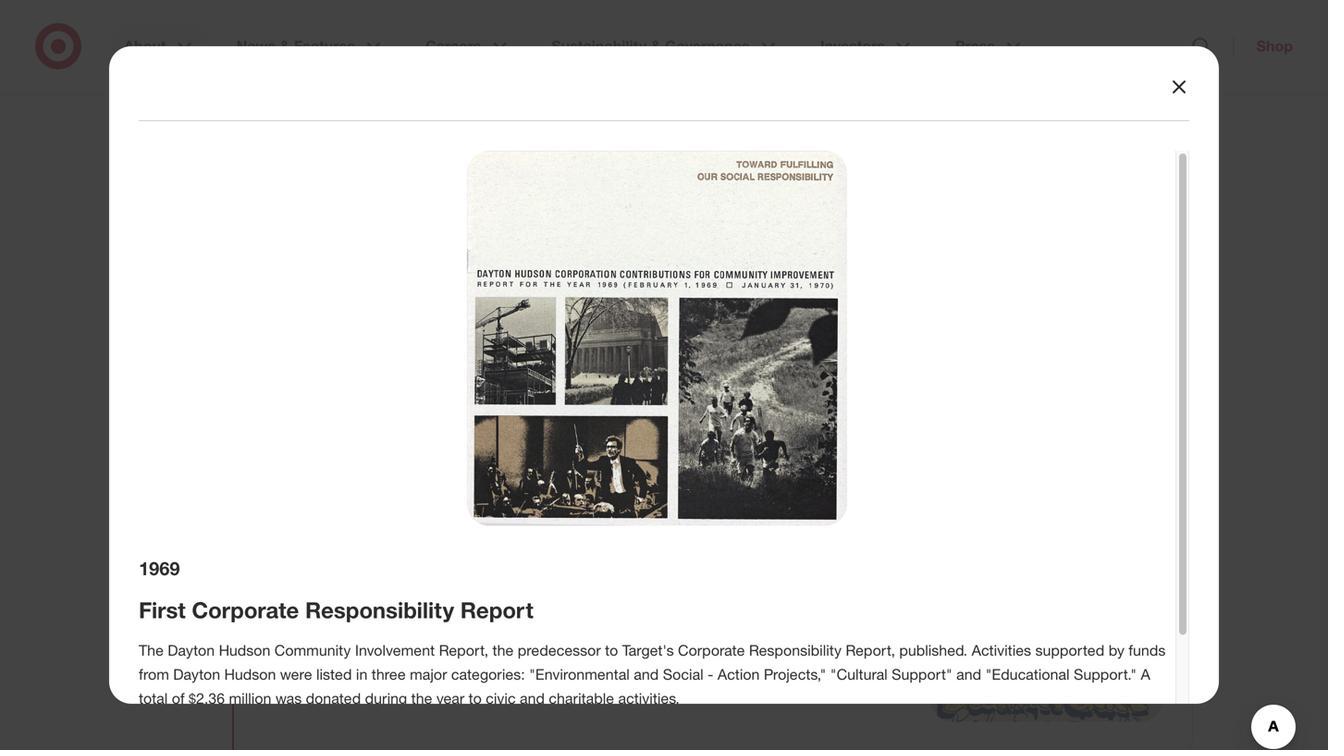 Task type: locate. For each thing, give the bounding box(es) containing it.
1995
[[137, 578, 187, 605]]

grooms
[[359, 568, 499, 614]]

was left inspired
[[623, 632, 649, 650]]

in left its
[[568, 295, 580, 313]]

involvement inside the dayton hudson community involvement report, the predecessor to target's corporate responsibility report, published. activities supported by funds from dayton hudson were listed in three major categories: "environmental and social - action projects," "cultural support" and "educational support." a total of $2.36 million was donated during the year to civic and charitable activities.
[[355, 642, 435, 660]]

1 horizontal spatial first
[[279, 186, 357, 231]]

0 horizontal spatial was
[[276, 690, 302, 708]]

red grooms art exhibit button
[[279, 568, 695, 614]]

community up "were"
[[275, 642, 351, 660]]

1 vertical spatial in
[[356, 666, 368, 684]]

published.
[[900, 642, 968, 660]]

total
[[139, 690, 168, 708]]

gave
[[385, 295, 417, 313]]

report, up categories:
[[439, 642, 489, 660]]

involvement
[[713, 295, 793, 313], [355, 642, 435, 660]]

0 vertical spatial responsibility
[[556, 186, 804, 231]]

1 horizontal spatial was
[[623, 632, 649, 650]]

report up gave
[[279, 232, 401, 277]]

in left three
[[356, 666, 368, 684]]

involvement left report.
[[713, 295, 793, 313]]

the up categories:
[[493, 642, 514, 660]]

1 horizontal spatial report,
[[846, 642, 896, 660]]

1 vertical spatial the
[[411, 690, 432, 708]]

2 report, from the left
[[846, 642, 896, 660]]

year
[[437, 690, 465, 708]]

$2.36
[[421, 295, 457, 313], [189, 690, 225, 708]]

0 horizontal spatial community
[[275, 642, 351, 660]]

0 vertical spatial community
[[632, 295, 709, 313]]

was inside the dayton hudson community involvement report, the predecessor to target's corporate responsibility report, published. activities supported by funds from dayton hudson were listed in three major categories: "environmental and social - action projects," "cultural support" and "educational support." a total of $2.36 million was donated during the year to civic and charitable activities.
[[276, 690, 302, 708]]

was
[[623, 632, 649, 650], [276, 690, 302, 708]]

0 vertical spatial corporate
[[367, 186, 546, 231]]

involvement up three
[[355, 642, 435, 660]]

learn more button
[[279, 669, 389, 691]]

of
[[172, 690, 185, 708]]

report.
[[797, 295, 846, 313]]

0 vertical spatial the
[[493, 642, 514, 660]]

0 vertical spatial $2.36
[[421, 295, 457, 313]]

1 vertical spatial first
[[139, 597, 186, 624]]

in inside the dayton hudson community involvement report, the predecessor to target's corporate responsibility report, published. activities supported by funds from dayton hudson were listed in three major categories: "environmental and social - action projects," "cultural support" and "educational support." a total of $2.36 million was donated during the year to civic and charitable activities.
[[356, 666, 368, 684]]

responsibility inside first corporate responsibility report
[[556, 186, 804, 231]]

1 vertical spatial $2.36
[[189, 690, 225, 708]]

0 horizontal spatial first
[[139, 597, 186, 624]]

corporate
[[367, 186, 546, 231], [192, 597, 299, 624], [678, 642, 745, 660]]

target
[[730, 632, 771, 650]]

1 horizontal spatial by
[[1109, 642, 1125, 660]]

1 vertical spatial first corporate responsibility report
[[139, 597, 534, 624]]

0 horizontal spatial the
[[411, 690, 432, 708]]

first corporate responsibility report up outlined at the top
[[279, 186, 804, 277]]

0 horizontal spatial report,
[[439, 642, 489, 660]]

0 vertical spatial first corporate responsibility report
[[279, 186, 804, 277]]

by up 'support."'
[[1109, 642, 1125, 660]]

0 vertical spatial report
[[279, 232, 401, 277]]

1 vertical spatial involvement
[[355, 642, 435, 660]]

to
[[605, 642, 618, 660], [469, 690, 482, 708]]

dayton
[[279, 295, 326, 313], [168, 642, 215, 660], [173, 666, 220, 684]]

1 horizontal spatial corporate
[[367, 186, 546, 231]]

first
[[279, 186, 357, 231], [139, 597, 186, 624]]

and
[[634, 666, 659, 684], [957, 666, 982, 684], [520, 690, 545, 708]]

were
[[280, 666, 312, 684]]

supported
[[1036, 642, 1105, 660]]

first corporate responsibility report dialog
[[0, 0, 1329, 750]]

funds
[[1129, 642, 1166, 660]]

2 vertical spatial dayton
[[173, 666, 220, 684]]

support."
[[1074, 666, 1137, 684]]

report, up '"cultural'
[[846, 642, 896, 660]]

shop
[[1257, 37, 1294, 55]]

to left target's
[[605, 642, 618, 660]]

0 vertical spatial hudson
[[330, 295, 381, 313]]

1 horizontal spatial involvement
[[713, 295, 793, 313]]

first corporate responsibility report up multimedia
[[139, 597, 534, 624]]

responsibility inside the dayton hudson community involvement report, the predecessor to target's corporate responsibility report, published. activities supported by funds from dayton hudson were listed in three major categories: "environmental and social - action projects," "cultural support" and "educational support." a total of $2.36 million was donated during the year to civic and charitable activities.
[[749, 642, 842, 660]]

red
[[279, 568, 349, 614]]

community right first in the top of the page
[[632, 295, 709, 313]]

red grooms art exhibit
[[279, 568, 695, 614]]

three
[[372, 666, 406, 684]]

$2.36 right gave
[[421, 295, 457, 313]]

report
[[279, 232, 401, 277], [461, 597, 534, 624]]

action
[[718, 666, 760, 684]]

"cultural
[[831, 666, 888, 684]]

0 horizontal spatial involvement
[[355, 642, 435, 660]]

inspired
[[653, 632, 706, 650]]

0 horizontal spatial to
[[469, 690, 482, 708]]

2 vertical spatial hudson
[[224, 666, 276, 684]]

1 vertical spatial was
[[276, 690, 302, 708]]

2 horizontal spatial corporate
[[678, 642, 745, 660]]

-
[[708, 666, 714, 684]]

2 vertical spatial responsibility
[[749, 642, 842, 660]]

in
[[568, 295, 580, 313], [356, 666, 368, 684]]

0 horizontal spatial report
[[279, 232, 401, 277]]

1 horizontal spatial report
[[461, 597, 534, 624]]

community
[[632, 295, 709, 313], [275, 642, 351, 660]]

and down activities
[[957, 666, 982, 684]]

0 vertical spatial first
[[279, 186, 357, 231]]

first corporate responsibility report
[[279, 186, 804, 277], [139, 597, 534, 624]]

report inside dialog
[[461, 597, 534, 624]]

the
[[493, 642, 514, 660], [411, 690, 432, 708]]

1 vertical spatial report
[[461, 597, 534, 624]]

the down major
[[411, 690, 432, 708]]

projects,"
[[764, 666, 827, 684]]

1969
[[139, 557, 180, 580]]

and right civic
[[520, 690, 545, 708]]

0 horizontal spatial $2.36
[[189, 690, 225, 708]]

was down the learn in the left bottom of the page
[[276, 690, 302, 708]]

$2.36 right of at bottom left
[[189, 690, 225, 708]]

report up store"
[[461, 597, 534, 624]]

1 horizontal spatial in
[[568, 295, 580, 313]]

hudson
[[330, 295, 381, 313], [219, 642, 271, 660], [224, 666, 276, 684]]

0 horizontal spatial corporate
[[192, 597, 299, 624]]

2 vertical spatial corporate
[[678, 642, 745, 660]]

1 vertical spatial to
[[469, 690, 482, 708]]

"educational
[[986, 666, 1070, 684]]

1 vertical spatial community
[[275, 642, 351, 660]]

responsibility
[[556, 186, 804, 231], [305, 597, 454, 624], [749, 642, 842, 660]]

$2.36 inside the dayton hudson community involvement report, the predecessor to target's corporate responsibility report, published. activities supported by funds from dayton hudson were listed in three major categories: "environmental and social - action projects," "cultural support" and "educational support." a total of $2.36 million was donated during the year to civic and charitable activities.
[[189, 690, 225, 708]]

report inside first corporate responsibility report
[[279, 232, 401, 277]]

activities
[[972, 642, 1032, 660]]

by left target
[[710, 632, 726, 650]]

0 horizontal spatial in
[[356, 666, 368, 684]]

installation
[[548, 632, 619, 650]]

0 vertical spatial to
[[605, 642, 618, 660]]

by
[[710, 632, 726, 650], [1109, 642, 1125, 660]]

to right the year
[[469, 690, 482, 708]]

learn
[[279, 671, 319, 689]]

discount
[[440, 632, 499, 650]]

target's
[[622, 642, 674, 660]]

first corporate responsibility report inside button
[[279, 186, 804, 277]]

million,
[[461, 295, 507, 313]]

report,
[[439, 642, 489, 660], [846, 642, 896, 660]]

and down target's
[[634, 666, 659, 684]]



Task type: vqa. For each thing, say whether or not it's contained in the screenshot.
Report to the right
yes



Task type: describe. For each thing, give the bounding box(es) containing it.
categories:
[[451, 666, 525, 684]]

during
[[365, 690, 407, 708]]

1 report, from the left
[[439, 642, 489, 660]]

corporate inside button
[[367, 186, 546, 231]]

1 horizontal spatial community
[[632, 295, 709, 313]]

0 vertical spatial involvement
[[713, 295, 793, 313]]

multimedia artist's "the discount store" installation was inspired by target
[[279, 632, 771, 650]]

civic
[[486, 690, 516, 708]]

donated
[[306, 690, 361, 708]]

art
[[510, 568, 564, 614]]

dayton hudson gave $2.36 million, outlined in its first community involvement report.
[[279, 295, 846, 313]]

million
[[229, 690, 272, 708]]

1 vertical spatial responsibility
[[305, 597, 454, 624]]

social
[[663, 666, 704, 684]]

1 horizontal spatial the
[[493, 642, 514, 660]]

text image
[[467, 151, 848, 526]]

by inside the dayton hudson community involvement report, the predecessor to target's corporate responsibility report, published. activities supported by funds from dayton hudson were listed in three major categories: "environmental and social - action projects," "cultural support" and "educational support." a total of $2.36 million was donated during the year to civic and charitable activities.
[[1109, 642, 1125, 660]]

first corporate responsibility report inside dialog
[[139, 597, 534, 624]]

1 vertical spatial hudson
[[219, 642, 271, 660]]

predecessor
[[518, 642, 601, 660]]

major
[[410, 666, 447, 684]]

1 horizontal spatial $2.36
[[421, 295, 457, 313]]

2 horizontal spatial and
[[957, 666, 982, 684]]

support"
[[892, 666, 953, 684]]

first
[[604, 295, 628, 313]]

charitable
[[549, 690, 614, 708]]

its
[[584, 295, 599, 313]]

community inside the dayton hudson community involvement report, the predecessor to target's corporate responsibility report, published. activities supported by funds from dayton hudson were listed in three major categories: "environmental and social - action projects," "cultural support" and "educational support." a total of $2.36 million was donated during the year to civic and charitable activities.
[[275, 642, 351, 660]]

shop link
[[1234, 37, 1294, 56]]

exhibit
[[575, 568, 695, 614]]

1 vertical spatial corporate
[[192, 597, 299, 624]]

a
[[1141, 666, 1151, 684]]

"the
[[405, 632, 436, 650]]

listed
[[316, 666, 352, 684]]

0 horizontal spatial by
[[710, 632, 726, 650]]

0 vertical spatial was
[[623, 632, 649, 650]]

1 vertical spatial dayton
[[168, 642, 215, 660]]

1995 link
[[130, 577, 195, 605]]

from
[[139, 666, 169, 684]]

1 horizontal spatial to
[[605, 642, 618, 660]]

artist's
[[356, 632, 400, 650]]

the dayton hudson community involvement report, the predecessor to target's corporate responsibility report, published. activities supported by funds from dayton hudson were listed in three major categories: "environmental and social - action projects," "cultural support" and "educational support." a total of $2.36 million was donated during the year to civic and charitable activities.
[[139, 642, 1166, 708]]

"environmental
[[529, 666, 630, 684]]

outlined
[[511, 295, 564, 313]]

first inside first corporate responsibility report dialog
[[139, 597, 186, 624]]

multimedia
[[279, 632, 352, 650]]

1 horizontal spatial and
[[634, 666, 659, 684]]

the
[[139, 642, 164, 660]]

activities.
[[619, 690, 680, 708]]

more
[[323, 671, 359, 689]]

learn more
[[279, 671, 359, 689]]

first inside first corporate responsibility report
[[279, 186, 357, 231]]

corporate inside the dayton hudson community involvement report, the predecessor to target's corporate responsibility report, published. activities supported by funds from dayton hudson were listed in three major categories: "environmental and social - action projects," "cultural support" and "educational support." a total of $2.36 million was donated during the year to civic and charitable activities.
[[678, 642, 745, 660]]

0 horizontal spatial and
[[520, 690, 545, 708]]

store"
[[503, 632, 544, 650]]

0 vertical spatial in
[[568, 295, 580, 313]]

first corporate responsibility report button
[[279, 185, 886, 278]]

0 vertical spatial dayton
[[279, 295, 326, 313]]



